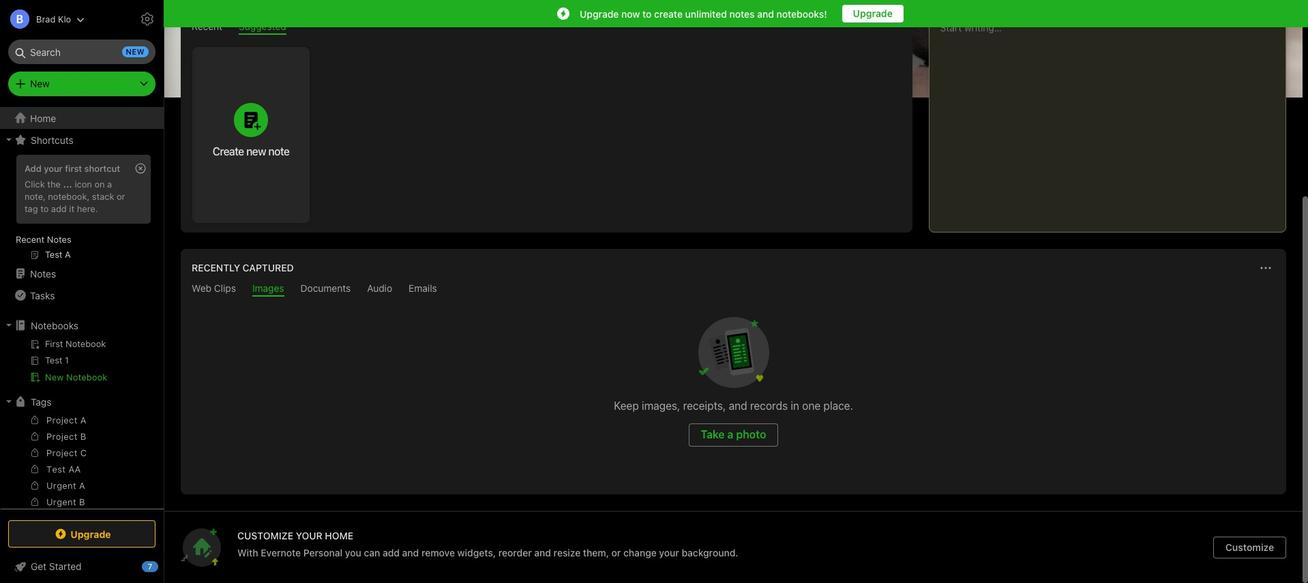 Task type: locate. For each thing, give the bounding box(es) containing it.
good
[[181, 41, 214, 57]]

click the ...
[[25, 179, 72, 190]]

or inside customize your home with evernote personal you can add and remove widgets, reorder and resize them, or change your background.
[[612, 547, 621, 559]]

b
[[80, 431, 86, 442], [79, 497, 85, 508]]

project for project a
[[46, 415, 78, 426]]

1 vertical spatial a
[[728, 429, 734, 441]]

or
[[117, 191, 125, 202], [612, 547, 621, 559]]

your right change
[[659, 547, 680, 559]]

1 vertical spatial customize
[[1226, 542, 1275, 553]]

1 vertical spatial recent
[[16, 234, 45, 245]]

tab list containing recent
[[184, 20, 910, 35]]

a down test aa link
[[79, 480, 85, 491]]

0 horizontal spatial new
[[126, 47, 145, 56]]

recent
[[192, 20, 223, 32], [16, 234, 45, 245]]

urgent b link
[[0, 495, 158, 511]]

group containing project a
[[0, 413, 158, 549]]

photo
[[737, 429, 767, 441]]

0 horizontal spatial a
[[107, 179, 112, 190]]

0 vertical spatial new
[[126, 47, 145, 56]]

resize
[[554, 547, 581, 559]]

0 vertical spatial project
[[46, 415, 78, 426]]

add inside "icon on a note, notebook, stack or tag to add it here."
[[51, 203, 67, 214]]

2 project from the top
[[46, 431, 78, 442]]

project
[[46, 415, 78, 426], [46, 431, 78, 442], [46, 447, 78, 458]]

project up the test aa
[[46, 447, 78, 458]]

upgrade inside button
[[853, 8, 893, 19]]

a right the take
[[728, 429, 734, 441]]

new inside the new search field
[[126, 47, 145, 56]]

2 tab list from the top
[[184, 283, 1284, 297]]

urgent down urgent a
[[46, 497, 76, 508]]

1 horizontal spatial upgrade
[[580, 8, 619, 19]]

get started
[[31, 561, 82, 573]]

audio tab
[[367, 283, 392, 297]]

project c link
[[0, 445, 158, 462]]

0 horizontal spatial or
[[117, 191, 125, 202]]

notes up tasks
[[30, 268, 56, 279]]

...
[[63, 179, 72, 190]]

project up project b
[[46, 415, 78, 426]]

1 horizontal spatial new
[[246, 145, 266, 158]]

your inside customize your home with evernote personal you can add and remove widgets, reorder and resize them, or change your background.
[[659, 547, 680, 559]]

a right on
[[107, 179, 112, 190]]

0 horizontal spatial recent
[[16, 234, 45, 245]]

brad klo
[[36, 13, 71, 24]]

tree
[[0, 107, 164, 583]]

to
[[643, 8, 652, 19], [40, 203, 49, 214]]

0 vertical spatial a
[[80, 415, 87, 426]]

1 horizontal spatial recent
[[192, 20, 223, 32]]

1 vertical spatial urgent
[[46, 497, 76, 508]]

evernote
[[261, 547, 301, 559]]

take a photo
[[701, 429, 767, 441]]

new inside the create new note button
[[246, 145, 266, 158]]

records
[[751, 400, 788, 412]]

urgent for urgent a
[[46, 480, 76, 491]]

0 vertical spatial recent
[[192, 20, 223, 32]]

or inside "icon on a note, notebook, stack or tag to add it here."
[[117, 191, 125, 202]]

new left note
[[246, 145, 266, 158]]

add
[[25, 163, 41, 174]]

0 vertical spatial new
[[30, 78, 50, 89]]

1 tab list from the top
[[184, 20, 910, 35]]

1 vertical spatial notes
[[30, 268, 56, 279]]

stack
[[92, 191, 114, 202]]

documents
[[301, 283, 351, 294]]

1 project from the top
[[46, 415, 78, 426]]

add
[[51, 203, 67, 214], [383, 547, 400, 559]]

new down settings image
[[126, 47, 145, 56]]

0 vertical spatial b
[[80, 431, 86, 442]]

brad
[[36, 13, 56, 24]]

0 vertical spatial customize
[[1237, 43, 1282, 54]]

new inside button
[[45, 372, 64, 383]]

1 horizontal spatial or
[[612, 547, 621, 559]]

upgrade
[[853, 8, 893, 19], [580, 8, 619, 19], [70, 529, 111, 540]]

add right the can
[[383, 547, 400, 559]]

shortcut
[[84, 163, 120, 174]]

new up home
[[30, 78, 50, 89]]

place.
[[824, 400, 854, 412]]

upgrade for upgrade button
[[853, 8, 893, 19]]

customize your home with evernote personal you can add and remove widgets, reorder and resize them, or change your background.
[[237, 530, 739, 559]]

Account field
[[0, 5, 85, 33]]

1 vertical spatial your
[[659, 547, 680, 559]]

notebooks
[[31, 320, 79, 331]]

1 urgent from the top
[[46, 480, 76, 491]]

urgent
[[46, 480, 76, 491], [46, 497, 76, 508]]

upgrade button
[[8, 521, 156, 548]]

0 horizontal spatial to
[[40, 203, 49, 214]]

0 horizontal spatial upgrade
[[70, 529, 111, 540]]

0 vertical spatial or
[[117, 191, 125, 202]]

brad!
[[281, 41, 313, 57]]

1 vertical spatial a
[[79, 480, 85, 491]]

0 vertical spatial tab list
[[184, 20, 910, 35]]

first
[[65, 163, 82, 174]]

create
[[213, 145, 244, 158]]

2 urgent from the top
[[46, 497, 76, 508]]

and
[[758, 8, 774, 19], [729, 400, 748, 412], [402, 547, 419, 559], [535, 547, 551, 559]]

notebook
[[66, 372, 107, 383]]

and left resize
[[535, 547, 551, 559]]

and left remove
[[402, 547, 419, 559]]

1 vertical spatial group
[[0, 413, 158, 549]]

3 project from the top
[[46, 447, 78, 458]]

tree containing home
[[0, 107, 164, 583]]

or right them,
[[612, 547, 621, 559]]

notes
[[47, 234, 71, 245], [30, 268, 56, 279]]

Search text field
[[18, 40, 146, 64]]

to right now in the top of the page
[[643, 8, 652, 19]]

recent up good
[[192, 20, 223, 32]]

to right the tag
[[40, 203, 49, 214]]

1 vertical spatial tab list
[[184, 283, 1284, 297]]

1 horizontal spatial a
[[728, 429, 734, 441]]

1 vertical spatial b
[[79, 497, 85, 508]]

0 horizontal spatial your
[[44, 163, 63, 174]]

tab list containing web clips
[[184, 283, 1284, 297]]

tags button
[[0, 391, 158, 413]]

notes down it
[[47, 234, 71, 245]]

tab list
[[184, 20, 910, 35], [184, 283, 1284, 297]]

0 vertical spatial add
[[51, 203, 67, 214]]

1 vertical spatial to
[[40, 203, 49, 214]]

your inside group
[[44, 163, 63, 174]]

new
[[126, 47, 145, 56], [246, 145, 266, 158]]

2 vertical spatial project
[[46, 447, 78, 458]]

project down project a
[[46, 431, 78, 442]]

urgent for urgent b
[[46, 497, 76, 508]]

tasks button
[[0, 285, 158, 306]]

new up tags
[[45, 372, 64, 383]]

your up the
[[44, 163, 63, 174]]

recently captured button
[[189, 260, 294, 276]]

b down 'project a' link
[[80, 431, 86, 442]]

recent down the tag
[[16, 234, 45, 245]]

and inside images tab panel
[[729, 400, 748, 412]]

Help and Learning task checklist field
[[0, 556, 164, 578]]

customize
[[1237, 43, 1282, 54], [1226, 542, 1275, 553]]

1 vertical spatial new
[[45, 372, 64, 383]]

new
[[30, 78, 50, 89], [45, 372, 64, 383]]

b down 'urgent a' link
[[79, 497, 85, 508]]

upgrade now to create unlimited notes and notebooks!
[[580, 8, 827, 19]]

note,
[[25, 191, 46, 202]]

a inside button
[[728, 429, 734, 441]]

notebook,
[[48, 191, 90, 202]]

1 vertical spatial or
[[612, 547, 621, 559]]

background.
[[682, 547, 739, 559]]

1 group from the top
[[0, 151, 158, 268]]

0 vertical spatial your
[[44, 163, 63, 174]]

urgent down the test aa
[[46, 480, 76, 491]]

0 vertical spatial to
[[643, 8, 652, 19]]

add your first shortcut
[[25, 163, 120, 174]]

unlimited
[[686, 8, 727, 19]]

add left it
[[51, 203, 67, 214]]

project for project b
[[46, 431, 78, 442]]

0 vertical spatial a
[[107, 179, 112, 190]]

aa
[[69, 464, 81, 475]]

your
[[296, 530, 323, 542]]

create new note
[[213, 145, 290, 158]]

1 vertical spatial project
[[46, 431, 78, 442]]

2 horizontal spatial upgrade
[[853, 8, 893, 19]]

emails tab
[[409, 283, 437, 297]]

0 vertical spatial urgent
[[46, 480, 76, 491]]

tasks
[[30, 290, 55, 301]]

group containing add your first shortcut
[[0, 151, 158, 268]]

group
[[0, 151, 158, 268], [0, 413, 158, 549]]

one
[[803, 400, 821, 412]]

1 vertical spatial add
[[383, 547, 400, 559]]

0 horizontal spatial add
[[51, 203, 67, 214]]

1 horizontal spatial add
[[383, 547, 400, 559]]

notes
[[730, 8, 755, 19]]

new inside popup button
[[30, 78, 50, 89]]

them,
[[583, 547, 609, 559]]

1 vertical spatial new
[[246, 145, 266, 158]]

tags
[[31, 396, 51, 408]]

project b
[[46, 431, 86, 442]]

0 vertical spatial group
[[0, 151, 158, 268]]

1 horizontal spatial to
[[643, 8, 652, 19]]

1 horizontal spatial your
[[659, 547, 680, 559]]

icon
[[75, 179, 92, 190]]

images
[[252, 283, 284, 294]]

or right stack
[[117, 191, 125, 202]]

and up take a photo
[[729, 400, 748, 412]]

a
[[107, 179, 112, 190], [728, 429, 734, 441]]

a up project b link
[[80, 415, 87, 426]]

keep images, receipts, and records in one place.
[[614, 400, 854, 412]]

2 group from the top
[[0, 413, 158, 549]]

a for project a
[[80, 415, 87, 426]]

your
[[44, 163, 63, 174], [659, 547, 680, 559]]

customize button
[[1213, 38, 1287, 60], [1214, 537, 1287, 559]]



Task type: describe. For each thing, give the bounding box(es) containing it.
afternoon,
[[217, 41, 278, 57]]

web clips tab
[[192, 283, 236, 297]]

emails
[[409, 283, 437, 294]]

upgrade inside popup button
[[70, 529, 111, 540]]

click
[[25, 179, 45, 190]]

keep
[[614, 400, 639, 412]]

Start writing… text field
[[941, 22, 1286, 221]]

recent tab
[[192, 20, 223, 35]]

new for new notebook
[[45, 372, 64, 383]]

urgent a link
[[0, 478, 158, 495]]

remove
[[422, 547, 455, 559]]

home
[[30, 112, 56, 124]]

recently captured
[[192, 262, 294, 274]]

urgent a
[[46, 480, 85, 491]]

receipts,
[[683, 400, 726, 412]]

expand notebooks image
[[3, 320, 14, 331]]

images,
[[642, 400, 681, 412]]

7
[[148, 562, 152, 571]]

project a link
[[0, 413, 158, 429]]

new for new
[[30, 78, 50, 89]]

you
[[345, 547, 362, 559]]

test aa link
[[0, 462, 158, 478]]

group for shortcuts
[[0, 151, 158, 268]]

customize for 'customize' button to the bottom
[[1226, 542, 1275, 553]]

customize for the top 'customize' button
[[1237, 43, 1282, 54]]

upgrade button
[[843, 5, 904, 23]]

it
[[69, 203, 75, 214]]

recent notes
[[16, 234, 71, 245]]

captured
[[243, 262, 294, 274]]

more actions image
[[1258, 260, 1275, 276]]

a inside "icon on a note, notebook, stack or tag to add it here."
[[107, 179, 112, 190]]

in
[[791, 400, 800, 412]]

notebooks link
[[0, 315, 158, 336]]

new notebook button
[[0, 369, 158, 386]]

project c
[[46, 447, 87, 458]]

can
[[364, 547, 380, 559]]

customize
[[237, 530, 293, 542]]

now
[[622, 8, 640, 19]]

clips
[[214, 283, 236, 294]]

documents tab
[[301, 283, 351, 297]]

klo
[[58, 13, 71, 24]]

project for project c
[[46, 447, 78, 458]]

suggested
[[239, 20, 286, 32]]

take
[[701, 429, 725, 441]]

images tab
[[252, 283, 284, 297]]

suggested tab panel
[[181, 35, 913, 233]]

audio
[[367, 283, 392, 294]]

1 vertical spatial customize button
[[1214, 537, 1287, 559]]

0 vertical spatial notes
[[47, 234, 71, 245]]

test aa
[[46, 464, 81, 475]]

add inside customize your home with evernote personal you can add and remove widgets, reorder and resize them, or change your background.
[[383, 547, 400, 559]]

web clips
[[192, 283, 236, 294]]

recent for recent notes
[[16, 234, 45, 245]]

personal
[[304, 547, 343, 559]]

More actions field
[[1257, 259, 1276, 278]]

notes link
[[0, 263, 158, 285]]

images tab panel
[[181, 297, 1287, 495]]

new search field
[[18, 40, 149, 64]]

new notebook
[[45, 372, 107, 383]]

reorder
[[499, 547, 532, 559]]

good afternoon, brad!
[[181, 41, 313, 57]]

widgets,
[[458, 547, 496, 559]]

note
[[268, 145, 290, 158]]

tab list for images tab panel
[[184, 283, 1284, 297]]

expand tags image
[[3, 396, 14, 407]]

upgrade for upgrade now to create unlimited notes and notebooks!
[[580, 8, 619, 19]]

tab list for suggested "tab panel"
[[184, 20, 910, 35]]

notebooks!
[[777, 8, 827, 19]]

shortcuts button
[[0, 129, 158, 151]]

started
[[49, 561, 82, 573]]

get
[[31, 561, 46, 573]]

on
[[94, 179, 105, 190]]

and right notes
[[758, 8, 774, 19]]

change
[[624, 547, 657, 559]]

icon on a note, notebook, stack or tag to add it here.
[[25, 179, 125, 214]]

new button
[[8, 72, 156, 96]]

shortcuts
[[31, 134, 74, 146]]

web
[[192, 283, 212, 294]]

b for project b
[[80, 431, 86, 442]]

settings image
[[139, 11, 156, 27]]

b for urgent b
[[79, 497, 85, 508]]

with
[[237, 547, 258, 559]]

to inside "icon on a note, notebook, stack or tag to add it here."
[[40, 203, 49, 214]]

home link
[[0, 107, 164, 129]]

click to collapse image
[[159, 558, 169, 575]]

create new note button
[[192, 47, 310, 223]]

here.
[[77, 203, 98, 214]]

urgent b
[[46, 497, 85, 508]]

a for urgent a
[[79, 480, 85, 491]]

recent for recent
[[192, 20, 223, 32]]

c
[[80, 447, 87, 458]]

home
[[325, 530, 354, 542]]

0 vertical spatial customize button
[[1213, 38, 1287, 60]]

create
[[654, 8, 683, 19]]

group for tags
[[0, 413, 158, 549]]

test
[[46, 464, 66, 475]]

new notebook group
[[0, 336, 158, 391]]

suggested tab
[[239, 20, 286, 35]]

the
[[47, 179, 61, 190]]

recently
[[192, 262, 240, 274]]

take a photo button
[[690, 424, 778, 447]]

tag
[[25, 203, 38, 214]]



Task type: vqa. For each thing, say whether or not it's contained in the screenshot.
the bottom )
no



